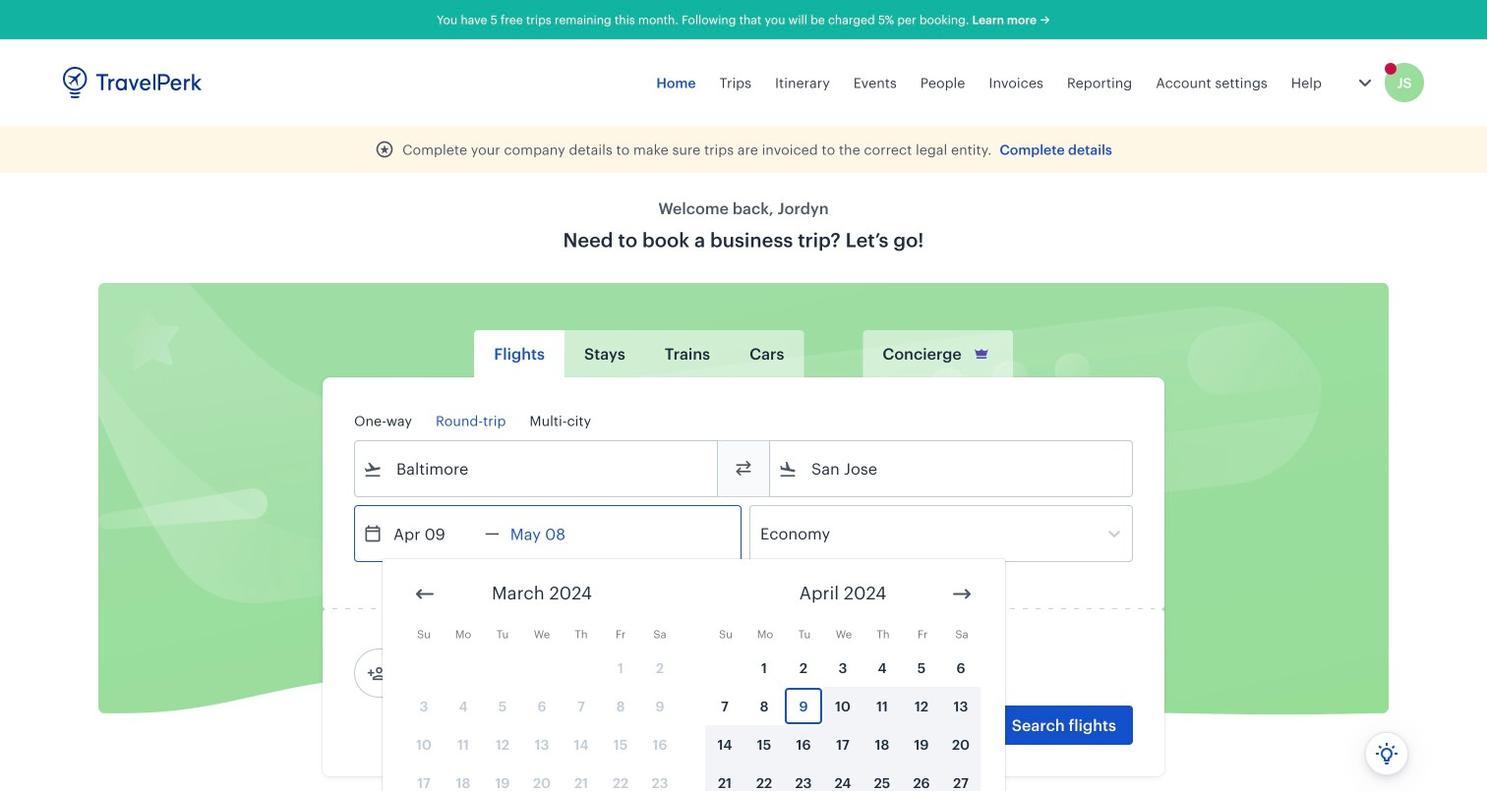 Task type: locate. For each thing, give the bounding box(es) containing it.
calendar application
[[383, 560, 1487, 792]]

To search field
[[798, 454, 1107, 485]]

Depart text field
[[383, 507, 485, 562]]

From search field
[[383, 454, 692, 485]]

Add first traveler search field
[[387, 658, 591, 690]]

move forward to switch to the next month. image
[[950, 583, 974, 606]]



Task type: describe. For each thing, give the bounding box(es) containing it.
Return text field
[[500, 507, 602, 562]]

move backward to switch to the previous month. image
[[413, 583, 437, 606]]



